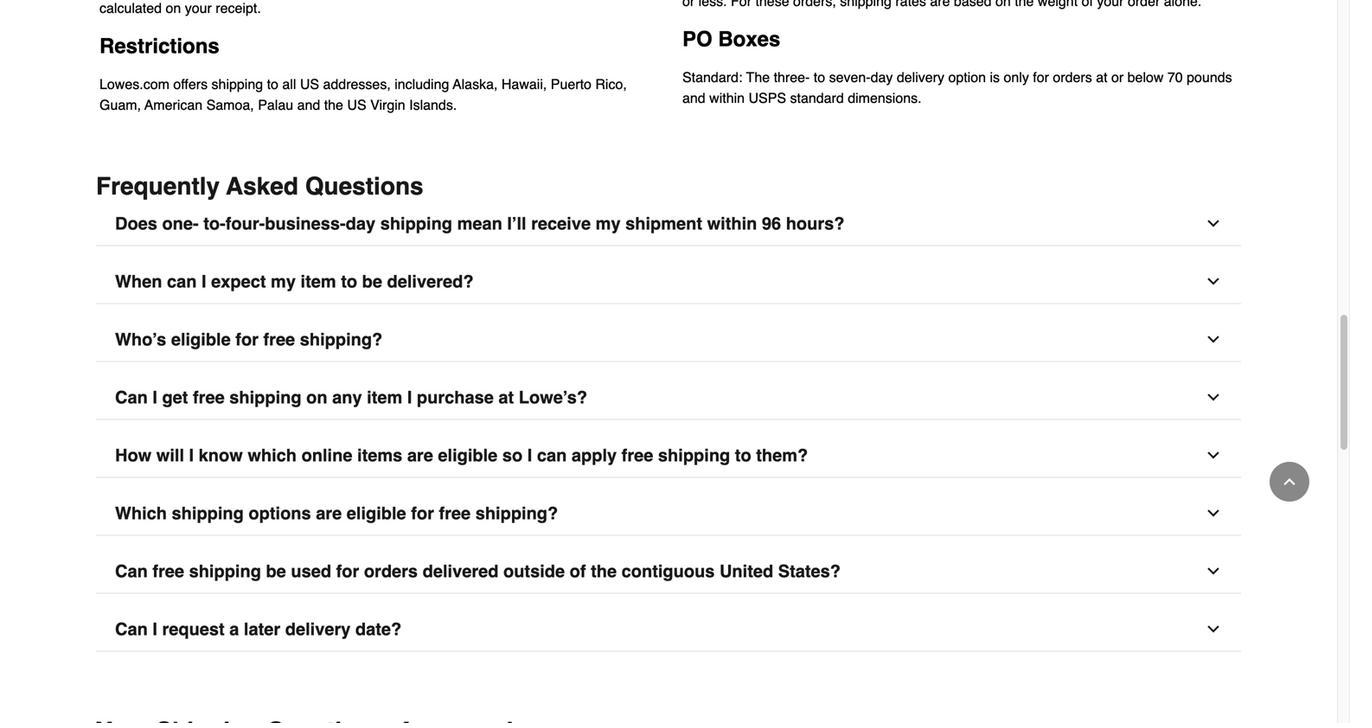 Task type: describe. For each thing, give the bounding box(es) containing it.
them?
[[756, 445, 808, 465]]

hawaii,
[[502, 76, 547, 92]]

guam,
[[99, 97, 141, 113]]

does
[[115, 214, 157, 233]]

option
[[948, 69, 986, 85]]

standard:
[[682, 69, 742, 85]]

0 horizontal spatial my
[[271, 272, 296, 291]]

can i get free shipping on any item i purchase at lowe's?
[[115, 387, 587, 407]]

any
[[332, 387, 362, 407]]

chevron down image for lowe's?
[[1205, 389, 1222, 406]]

po
[[682, 27, 712, 51]]

0 vertical spatial shipping?
[[300, 329, 383, 349]]

96
[[762, 214, 781, 233]]

restrictions
[[99, 34, 219, 58]]

can i get free shipping on any item i purchase at lowe's? button
[[96, 376, 1241, 420]]

or
[[1111, 69, 1124, 85]]

chevron down image for contiguous
[[1205, 563, 1222, 580]]

how will i know which online items are eligible so i can apply free shipping to them?
[[115, 445, 808, 465]]

1 vertical spatial be
[[266, 561, 286, 581]]

including
[[395, 76, 449, 92]]

for inside standard: the three- to seven-day delivery option is only for orders at or below 70 pounds and within usps standard dimensions.
[[1033, 69, 1049, 85]]

hours?
[[786, 214, 845, 233]]

alaska,
[[453, 76, 498, 92]]

delivery inside standard: the three- to seven-day delivery option is only for orders at or below 70 pounds and within usps standard dimensions.
[[897, 69, 945, 85]]

eligible inside which shipping options are eligible for free shipping? button
[[347, 503, 406, 523]]

can i request a later delivery date?
[[115, 619, 402, 639]]

lowes.com offers shipping to all us addresses, including alaska, hawaii, puerto rico, guam, american samoa, palau and the us virgin islands.
[[99, 76, 627, 113]]

delivered?
[[387, 272, 474, 291]]

which shipping options are eligible for free shipping?
[[115, 503, 558, 523]]

shipping inside lowes.com offers shipping to all us addresses, including alaska, hawaii, puerto rico, guam, american samoa, palau and the us virgin islands.
[[212, 76, 263, 92]]

shipping left on
[[229, 387, 302, 407]]

online
[[301, 445, 352, 465]]

below
[[1128, 69, 1164, 85]]

1 horizontal spatial item
[[367, 387, 402, 407]]

american
[[144, 97, 203, 113]]

boxes
[[718, 27, 781, 51]]

shipping up a
[[189, 561, 261, 581]]

i right so
[[527, 445, 532, 465]]

the inside button
[[591, 561, 617, 581]]

addresses,
[[323, 76, 391, 92]]

to-
[[203, 214, 226, 233]]

po boxes
[[682, 27, 781, 51]]

scroll to top element
[[1270, 462, 1310, 502]]

which
[[248, 445, 297, 465]]

date?
[[355, 619, 402, 639]]

asked
[[226, 172, 298, 200]]

free inside "button"
[[622, 445, 653, 465]]

who's eligible for free shipping?
[[115, 329, 383, 349]]

outside
[[503, 561, 565, 581]]

states?
[[778, 561, 841, 581]]

at inside standard: the three- to seven-day delivery option is only for orders at or below 70 pounds and within usps standard dimensions.
[[1096, 69, 1108, 85]]

know
[[199, 445, 243, 465]]

at inside can i get free shipping on any item i purchase at lowe's? button
[[499, 387, 514, 407]]

eligible inside who's eligible for free shipping? button
[[171, 329, 231, 349]]

chevron up image
[[1281, 473, 1298, 490]]

i'll
[[507, 214, 526, 233]]

when can i expect my item to be delivered? button
[[96, 260, 1241, 304]]

within inside button
[[707, 214, 757, 233]]

virgin
[[370, 97, 405, 113]]

who's eligible for free shipping? button
[[96, 318, 1241, 362]]

who's
[[115, 329, 166, 349]]

to inside standard: the three- to seven-day delivery option is only for orders at or below 70 pounds and within usps standard dimensions.
[[814, 69, 825, 85]]

pounds
[[1187, 69, 1232, 85]]

orders inside standard: the three- to seven-day delivery option is only for orders at or below 70 pounds and within usps standard dimensions.
[[1053, 69, 1092, 85]]

questions
[[305, 172, 423, 200]]

which shipping options are eligible for free shipping? button
[[96, 492, 1241, 536]]

i left request
[[153, 619, 157, 639]]

puerto
[[551, 76, 592, 92]]

can free shipping be used for orders delivered outside of the contiguous united states?
[[115, 561, 841, 581]]

free right get
[[193, 387, 225, 407]]

islands.
[[409, 97, 457, 113]]

all
[[282, 76, 296, 92]]

delivered
[[423, 561, 499, 581]]

can for can i get free shipping on any item i purchase at lowe's?
[[115, 387, 148, 407]]

purchase
[[417, 387, 494, 407]]

a
[[229, 619, 239, 639]]

standard
[[790, 90, 844, 106]]

expect
[[211, 272, 266, 291]]

1 horizontal spatial shipping?
[[475, 503, 558, 523]]

used
[[291, 561, 331, 581]]

for down expect at the left top of the page
[[236, 329, 259, 349]]

later
[[244, 619, 280, 639]]

of
[[570, 561, 586, 581]]

chevron down image inside who's eligible for free shipping? button
[[1205, 331, 1222, 348]]



Task type: locate. For each thing, give the bounding box(es) containing it.
the inside lowes.com offers shipping to all us addresses, including alaska, hawaii, puerto rico, guam, american samoa, palau and the us virgin islands.
[[324, 97, 343, 113]]

shipping? up 'any' on the bottom of the page
[[300, 329, 383, 349]]

can for can free shipping be used for orders delivered outside of the contiguous united states?
[[115, 561, 148, 581]]

1 horizontal spatial be
[[362, 272, 382, 291]]

3 chevron down image from the top
[[1205, 563, 1222, 580]]

0 horizontal spatial and
[[297, 97, 320, 113]]

chevron down image
[[1205, 215, 1222, 232], [1205, 273, 1222, 290], [1205, 331, 1222, 348], [1205, 447, 1222, 464], [1205, 621, 1222, 638]]

and down standard:
[[682, 90, 706, 106]]

1 vertical spatial can
[[537, 445, 567, 465]]

shipping inside "button"
[[658, 445, 730, 465]]

to
[[814, 69, 825, 85], [267, 76, 278, 92], [341, 272, 357, 291], [735, 445, 751, 465]]

so
[[502, 445, 523, 465]]

orders
[[1053, 69, 1092, 85], [364, 561, 418, 581]]

chevron down image for eligible
[[1205, 447, 1222, 464]]

free up delivered
[[439, 503, 471, 523]]

chevron down image inside how will i know which online items are eligible so i can apply free shipping to them? "button"
[[1205, 447, 1222, 464]]

5 chevron down image from the top
[[1205, 621, 1222, 638]]

apply
[[572, 445, 617, 465]]

2 vertical spatial eligible
[[347, 503, 406, 523]]

i
[[202, 272, 206, 291], [153, 387, 157, 407], [407, 387, 412, 407], [189, 445, 194, 465], [527, 445, 532, 465], [153, 619, 157, 639]]

0 horizontal spatial orders
[[364, 561, 418, 581]]

i left purchase
[[407, 387, 412, 407]]

can for can i request a later delivery date?
[[115, 619, 148, 639]]

2 vertical spatial chevron down image
[[1205, 563, 1222, 580]]

0 vertical spatial are
[[407, 445, 433, 465]]

be left the delivered?
[[362, 272, 382, 291]]

1 horizontal spatial delivery
[[897, 69, 945, 85]]

my right expect at the left top of the page
[[271, 272, 296, 291]]

one-
[[162, 214, 199, 233]]

i left get
[[153, 387, 157, 407]]

0 vertical spatial orders
[[1053, 69, 1092, 85]]

orders left or
[[1053, 69, 1092, 85]]

2 chevron down image from the top
[[1205, 273, 1222, 290]]

does one- to-four-business-day shipping mean i'll receive my shipment within 96 hours?
[[115, 214, 845, 233]]

and inside standard: the three- to seven-day delivery option is only for orders at or below 70 pounds and within usps standard dimensions.
[[682, 90, 706, 106]]

are
[[407, 445, 433, 465], [316, 503, 342, 523]]

for right used
[[336, 561, 359, 581]]

free down when can i expect my item to be delivered?
[[263, 329, 295, 349]]

3 chevron down image from the top
[[1205, 331, 1222, 348]]

0 vertical spatial at
[[1096, 69, 1108, 85]]

samoa,
[[206, 97, 254, 113]]

my
[[596, 214, 621, 233], [271, 272, 296, 291]]

are inside button
[[316, 503, 342, 523]]

day
[[871, 69, 893, 85], [346, 214, 376, 233]]

the down addresses,
[[324, 97, 343, 113]]

orders up date?
[[364, 561, 418, 581]]

0 horizontal spatial item
[[301, 272, 336, 291]]

usps
[[749, 90, 786, 106]]

chevron down image
[[1205, 389, 1222, 406], [1205, 505, 1222, 522], [1205, 563, 1222, 580]]

on
[[306, 387, 327, 407]]

lowe's?
[[519, 387, 587, 407]]

for up delivered
[[411, 503, 434, 523]]

free right apply
[[622, 445, 653, 465]]

can left request
[[115, 619, 148, 639]]

can inside "button"
[[537, 445, 567, 465]]

within down standard:
[[709, 90, 745, 106]]

can i request a later delivery date? button
[[96, 608, 1241, 652]]

2 horizontal spatial eligible
[[438, 445, 498, 465]]

1 vertical spatial the
[[591, 561, 617, 581]]

delivery inside button
[[285, 619, 351, 639]]

chevron down image inside which shipping options are eligible for free shipping? button
[[1205, 505, 1222, 522]]

day for business-
[[346, 214, 376, 233]]

and right palau
[[297, 97, 320, 113]]

dimensions.
[[848, 90, 922, 106]]

1 horizontal spatial can
[[537, 445, 567, 465]]

1 vertical spatial at
[[499, 387, 514, 407]]

i left expect at the left top of the page
[[202, 272, 206, 291]]

chevron down image for delivered?
[[1205, 273, 1222, 290]]

day inside standard: the three- to seven-day delivery option is only for orders at or below 70 pounds and within usps standard dimensions.
[[871, 69, 893, 85]]

0 horizontal spatial be
[[266, 561, 286, 581]]

receive
[[531, 214, 591, 233]]

4 chevron down image from the top
[[1205, 447, 1222, 464]]

1 vertical spatial chevron down image
[[1205, 505, 1222, 522]]

1 horizontal spatial day
[[871, 69, 893, 85]]

only
[[1004, 69, 1029, 85]]

us down addresses,
[[347, 97, 366, 113]]

united
[[720, 561, 773, 581]]

to down the business-
[[341, 272, 357, 291]]

request
[[162, 619, 225, 639]]

item
[[301, 272, 336, 291], [367, 387, 402, 407]]

when can i expect my item to be delivered?
[[115, 272, 474, 291]]

70
[[1168, 69, 1183, 85]]

for right 'only'
[[1033, 69, 1049, 85]]

get
[[162, 387, 188, 407]]

rico,
[[595, 76, 627, 92]]

0 horizontal spatial us
[[300, 76, 319, 92]]

shipping?
[[300, 329, 383, 349], [475, 503, 558, 523]]

items
[[357, 445, 402, 465]]

to left them?
[[735, 445, 751, 465]]

delivery right later
[[285, 619, 351, 639]]

contiguous
[[622, 561, 715, 581]]

day for seven-
[[871, 69, 893, 85]]

are right options
[[316, 503, 342, 523]]

at left or
[[1096, 69, 1108, 85]]

will
[[156, 445, 184, 465]]

0 vertical spatial can
[[167, 272, 197, 291]]

to inside button
[[341, 272, 357, 291]]

us right all
[[300, 76, 319, 92]]

shipping down know
[[172, 503, 244, 523]]

can right so
[[537, 445, 567, 465]]

and inside lowes.com offers shipping to all us addresses, including alaska, hawaii, puerto rico, guam, american samoa, palau and the us virgin islands.
[[297, 97, 320, 113]]

0 horizontal spatial the
[[324, 97, 343, 113]]

shipping up samoa,
[[212, 76, 263, 92]]

0 vertical spatial item
[[301, 272, 336, 291]]

1 horizontal spatial eligible
[[347, 503, 406, 523]]

0 horizontal spatial are
[[316, 503, 342, 523]]

item down the business-
[[301, 272, 336, 291]]

can down which
[[115, 561, 148, 581]]

1 horizontal spatial us
[[347, 97, 366, 113]]

chevron down image inside can i request a later delivery date? button
[[1205, 621, 1222, 638]]

0 vertical spatial eligible
[[171, 329, 231, 349]]

0 vertical spatial my
[[596, 214, 621, 233]]

delivery up dimensions.
[[897, 69, 945, 85]]

frequently
[[96, 172, 220, 200]]

1 vertical spatial day
[[346, 214, 376, 233]]

eligible inside how will i know which online items are eligible so i can apply free shipping to them? "button"
[[438, 445, 498, 465]]

to up the standard
[[814, 69, 825, 85]]

which
[[115, 503, 167, 523]]

are right items
[[407, 445, 433, 465]]

0 vertical spatial can
[[115, 387, 148, 407]]

can free shipping be used for orders delivered outside of the contiguous united states? button
[[96, 550, 1241, 594]]

can right when
[[167, 272, 197, 291]]

does one- to-four-business-day shipping mean i'll receive my shipment within 96 hours? button
[[96, 202, 1241, 246]]

1 vertical spatial us
[[347, 97, 366, 113]]

eligible down items
[[347, 503, 406, 523]]

0 vertical spatial be
[[362, 272, 382, 291]]

free
[[263, 329, 295, 349], [193, 387, 225, 407], [622, 445, 653, 465], [439, 503, 471, 523], [153, 561, 184, 581]]

1 horizontal spatial and
[[682, 90, 706, 106]]

0 horizontal spatial delivery
[[285, 619, 351, 639]]

seven-
[[829, 69, 871, 85]]

0 vertical spatial us
[[300, 76, 319, 92]]

shipment
[[625, 214, 702, 233]]

day inside button
[[346, 214, 376, 233]]

business-
[[265, 214, 346, 233]]

the
[[746, 69, 770, 85]]

1 vertical spatial item
[[367, 387, 402, 407]]

chevron down image inside can free shipping be used for orders delivered outside of the contiguous united states? button
[[1205, 563, 1222, 580]]

1 vertical spatial can
[[115, 561, 148, 581]]

2 chevron down image from the top
[[1205, 505, 1222, 522]]

1 horizontal spatial are
[[407, 445, 433, 465]]

1 horizontal spatial the
[[591, 561, 617, 581]]

1 vertical spatial are
[[316, 503, 342, 523]]

0 vertical spatial within
[[709, 90, 745, 106]]

standard: the three- to seven-day delivery option is only for orders at or below 70 pounds and within usps standard dimensions.
[[682, 69, 1232, 106]]

1 horizontal spatial at
[[1096, 69, 1108, 85]]

1 chevron down image from the top
[[1205, 389, 1222, 406]]

eligible
[[171, 329, 231, 349], [438, 445, 498, 465], [347, 503, 406, 523]]

within left 96
[[707, 214, 757, 233]]

be
[[362, 272, 382, 291], [266, 561, 286, 581]]

at
[[1096, 69, 1108, 85], [499, 387, 514, 407]]

is
[[990, 69, 1000, 85]]

item right 'any' on the bottom of the page
[[367, 387, 402, 407]]

to inside lowes.com offers shipping to all us addresses, including alaska, hawaii, puerto rico, guam, american samoa, palau and the us virgin islands.
[[267, 76, 278, 92]]

0 horizontal spatial day
[[346, 214, 376, 233]]

when
[[115, 272, 162, 291]]

0 horizontal spatial can
[[167, 272, 197, 291]]

0 vertical spatial chevron down image
[[1205, 389, 1222, 406]]

chevron down image inside does one- to-four-business-day shipping mean i'll receive my shipment within 96 hours? button
[[1205, 215, 1222, 232]]

four-
[[226, 214, 265, 233]]

free up request
[[153, 561, 184, 581]]

three-
[[774, 69, 810, 85]]

0 horizontal spatial at
[[499, 387, 514, 407]]

1 vertical spatial delivery
[[285, 619, 351, 639]]

at left lowe's?
[[499, 387, 514, 407]]

can inside button
[[167, 272, 197, 291]]

i right will
[[189, 445, 194, 465]]

1 can from the top
[[115, 387, 148, 407]]

shipping
[[212, 76, 263, 92], [380, 214, 452, 233], [229, 387, 302, 407], [658, 445, 730, 465], [172, 503, 244, 523], [189, 561, 261, 581]]

1 vertical spatial within
[[707, 214, 757, 233]]

0 vertical spatial delivery
[[897, 69, 945, 85]]

to left all
[[267, 76, 278, 92]]

within inside standard: the three- to seven-day delivery option is only for orders at or below 70 pounds and within usps standard dimensions.
[[709, 90, 745, 106]]

us
[[300, 76, 319, 92], [347, 97, 366, 113]]

to inside "button"
[[735, 445, 751, 465]]

2 can from the top
[[115, 561, 148, 581]]

0 vertical spatial the
[[324, 97, 343, 113]]

are inside "button"
[[407, 445, 433, 465]]

1 vertical spatial eligible
[[438, 445, 498, 465]]

options
[[249, 503, 311, 523]]

chevron down image for i'll
[[1205, 215, 1222, 232]]

1 vertical spatial my
[[271, 272, 296, 291]]

day up dimensions.
[[871, 69, 893, 85]]

frequently asked questions
[[96, 172, 423, 200]]

chevron down image inside the 'when can i expect my item to be delivered?' button
[[1205, 273, 1222, 290]]

0 horizontal spatial shipping?
[[300, 329, 383, 349]]

palau
[[258, 97, 293, 113]]

lowes.com
[[99, 76, 169, 92]]

1 vertical spatial shipping?
[[475, 503, 558, 523]]

the right of
[[591, 561, 617, 581]]

how will i know which online items are eligible so i can apply free shipping to them? button
[[96, 434, 1241, 478]]

orders inside button
[[364, 561, 418, 581]]

mean
[[457, 214, 502, 233]]

for
[[1033, 69, 1049, 85], [236, 329, 259, 349], [411, 503, 434, 523], [336, 561, 359, 581]]

1 vertical spatial orders
[[364, 561, 418, 581]]

1 chevron down image from the top
[[1205, 215, 1222, 232]]

my right "receive"
[[596, 214, 621, 233]]

and
[[682, 90, 706, 106], [297, 97, 320, 113]]

2 vertical spatial can
[[115, 619, 148, 639]]

shipping down can i get free shipping on any item i purchase at lowe's? button
[[658, 445, 730, 465]]

how
[[115, 445, 152, 465]]

shipping? down so
[[475, 503, 558, 523]]

1 horizontal spatial orders
[[1053, 69, 1092, 85]]

eligible left so
[[438, 445, 498, 465]]

offers
[[173, 76, 208, 92]]

eligible right who's
[[171, 329, 231, 349]]

chevron down image inside can i get free shipping on any item i purchase at lowe's? button
[[1205, 389, 1222, 406]]

0 vertical spatial day
[[871, 69, 893, 85]]

shipping up the delivered?
[[380, 214, 452, 233]]

can
[[115, 387, 148, 407], [115, 561, 148, 581], [115, 619, 148, 639]]

day down questions
[[346, 214, 376, 233]]

3 can from the top
[[115, 619, 148, 639]]

0 horizontal spatial eligible
[[171, 329, 231, 349]]

be left used
[[266, 561, 286, 581]]

1 horizontal spatial my
[[596, 214, 621, 233]]

can left get
[[115, 387, 148, 407]]



Task type: vqa. For each thing, say whether or not it's contained in the screenshot.
Door
no



